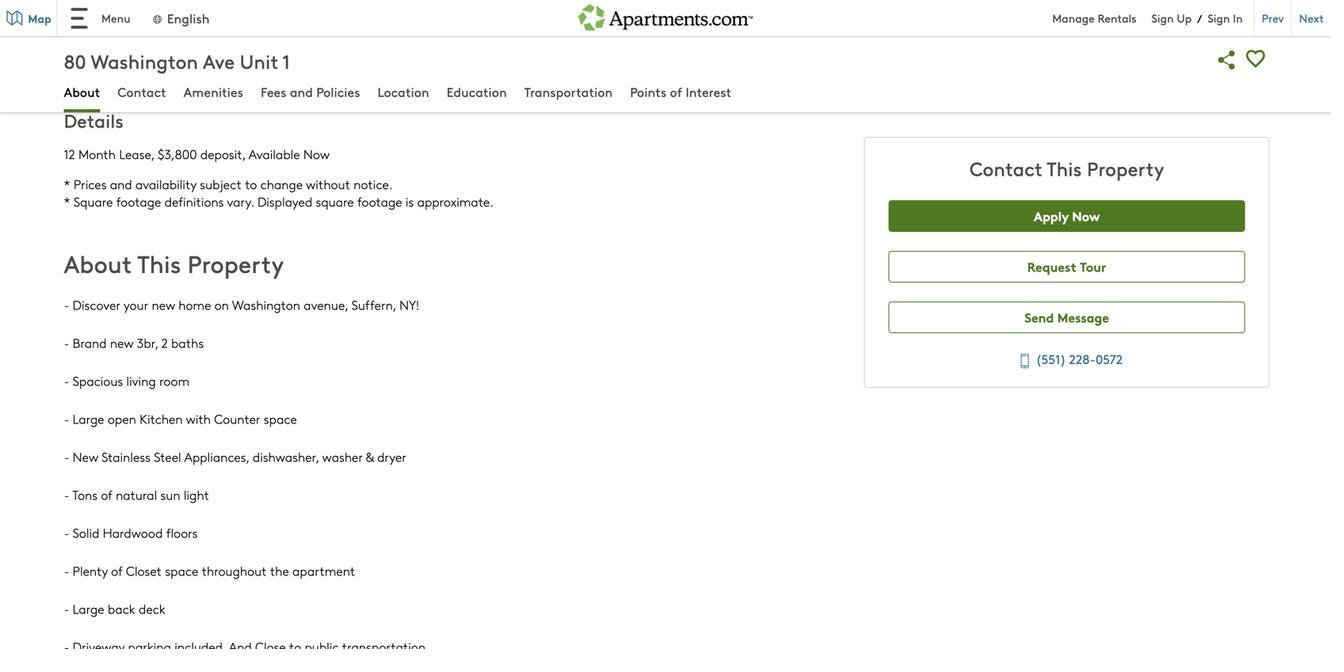 Task type: describe. For each thing, give the bounding box(es) containing it.
manage rentals sign up / sign in
[[1053, 10, 1243, 26]]

sun
[[160, 487, 180, 504]]

apply now button
[[889, 201, 1246, 232]]

washer
[[322, 449, 363, 466]]

your
[[124, 297, 148, 314]]

square inside * prices and availability subject to change without notice. * square footage definitions vary. displayed square footage is approximate.
[[74, 193, 113, 211]]

education
[[447, 83, 507, 101]]

and inside * prices and availability subject to change without notice. * square footage definitions vary. displayed square footage is approximate.
[[110, 176, 132, 193]]

rent
[[173, 37, 200, 55]]

2 sign from the left
[[1208, 10, 1230, 26]]

english link
[[151, 9, 210, 27]]

spacious
[[73, 373, 123, 390]]

solid
[[73, 525, 99, 542]]

washington inside - discover your new home on washington avenue, suffern, ny! - brand new  3br, 2 baths - spacious living room - large open kitchen with counter space - new stainless steel appliances, dishwasher, washer & dryer - tons of natural sun light - solid hardwood floors - plenty of closet space throughout the apartment - large back deck - driveway parking included. and close to public trans
[[232, 297, 300, 314]]

apartment
[[293, 563, 355, 580]]

without
[[306, 176, 350, 193]]

amenities
[[184, 83, 243, 101]]

send message
[[1025, 308, 1109, 327]]

contact button
[[118, 83, 166, 104]]

1 horizontal spatial space
[[264, 411, 297, 428]]

0 horizontal spatial space
[[165, 563, 198, 580]]

share listing image
[[1213, 46, 1242, 74]]

0572
[[1096, 350, 1123, 368]]

amenities button
[[184, 83, 243, 104]]

apply now
[[1034, 207, 1100, 225]]

2 , from the left
[[242, 146, 246, 163]]

(551)
[[1036, 350, 1066, 368]]

map link
[[0, 0, 57, 36]]

bathrooms
[[495, 37, 558, 55]]

with
[[186, 411, 211, 428]]

brand
[[73, 335, 107, 352]]

fees and policies button
[[261, 83, 360, 104]]

7 - from the top
[[64, 525, 69, 542]]

on
[[215, 297, 229, 314]]

and inside button
[[290, 83, 313, 101]]

deck
[[139, 601, 165, 618]]

fees and policies
[[261, 83, 360, 101]]

transportation button
[[524, 83, 613, 104]]

and
[[229, 639, 252, 650]]

transportation
[[524, 83, 613, 101]]

lease
[[119, 146, 151, 163]]

floors
[[166, 525, 198, 542]]

80 washington ave unit 1
[[64, 48, 290, 74]]

interest
[[686, 83, 732, 101]]

contact for contact this property
[[970, 155, 1043, 181]]

home
[[179, 297, 211, 314]]

1 footage from the left
[[116, 193, 161, 211]]

square feet
[[677, 37, 744, 55]]

request
[[1028, 258, 1077, 276]]

1 vertical spatial new
[[110, 335, 133, 352]]

parking
[[128, 639, 171, 650]]

5 - from the top
[[64, 449, 69, 466]]

in
[[1233, 10, 1243, 26]]

avenue,
[[304, 297, 348, 314]]

available
[[249, 146, 300, 163]]

apartments.com logo image
[[579, 0, 753, 31]]

displayed
[[258, 193, 312, 211]]

points of interest button
[[630, 83, 732, 104]]

(551) 228-0572 link
[[1011, 348, 1123, 372]]

rentals
[[1098, 10, 1137, 26]]

1 - from the top
[[64, 297, 69, 314]]

0 vertical spatial washington
[[91, 48, 198, 74]]

1 vertical spatial $3,800
[[158, 146, 197, 163]]

0 horizontal spatial now
[[303, 146, 330, 163]]

feet
[[720, 37, 744, 55]]

suffern,
[[352, 297, 396, 314]]

public
[[305, 639, 339, 650]]

about for about button on the top of the page
[[64, 83, 100, 101]]

9 - from the top
[[64, 601, 69, 618]]

12
[[64, 146, 75, 163]]

contact for contact "button"
[[118, 83, 166, 101]]

6 - from the top
[[64, 487, 69, 504]]

3br,
[[137, 335, 158, 352]]

month
[[78, 146, 116, 163]]

room
[[159, 373, 190, 390]]

light
[[184, 487, 209, 504]]

1 large from the top
[[73, 411, 104, 428]]

message
[[1058, 308, 1109, 327]]

tons
[[72, 487, 98, 504]]

natural
[[116, 487, 157, 504]]

throughout
[[202, 563, 267, 580]]

2 vertical spatial of
[[111, 563, 123, 580]]

prev link
[[1254, 0, 1292, 37]]

counter
[[214, 411, 260, 428]]

up
[[1177, 10, 1192, 26]]

notice.
[[354, 176, 393, 193]]

education button
[[447, 83, 507, 104]]



Task type: locate. For each thing, give the bounding box(es) containing it.
ave
[[203, 48, 235, 74]]

1 vertical spatial to
[[289, 639, 301, 650]]

details
[[64, 108, 123, 133]]

washington up contact "button"
[[91, 48, 198, 74]]

0 vertical spatial now
[[303, 146, 330, 163]]

80
[[64, 48, 86, 74]]

, left available
[[242, 146, 246, 163]]

&
[[366, 449, 374, 466]]

subject
[[200, 176, 242, 193]]

to
[[245, 176, 257, 193], [289, 639, 301, 650]]

contact down monthly rent $3,800 at the top of the page
[[118, 83, 166, 101]]

prices
[[74, 176, 107, 193]]

square
[[316, 193, 354, 211]]

1 horizontal spatial footage
[[357, 193, 402, 211]]

this up your
[[137, 247, 181, 280]]

0 vertical spatial this
[[1047, 155, 1082, 181]]

location
[[378, 83, 429, 101]]

- left new
[[64, 449, 69, 466]]

0 horizontal spatial and
[[110, 176, 132, 193]]

apply
[[1034, 207, 1069, 225]]

change
[[260, 176, 303, 193]]

1 vertical spatial about
[[64, 247, 132, 280]]

dishwasher,
[[253, 449, 319, 466]]

included.
[[175, 639, 226, 650]]

driveway
[[73, 639, 125, 650]]

deposit
[[200, 146, 242, 163]]

space right closet
[[165, 563, 198, 580]]

send message button
[[889, 302, 1246, 334]]

$3,800 inside monthly rent $3,800
[[124, 56, 171, 77]]

0 horizontal spatial footage
[[116, 193, 161, 211]]

request tour
[[1028, 258, 1107, 276]]

back
[[108, 601, 135, 618]]

manage
[[1053, 10, 1095, 26]]

0 vertical spatial space
[[264, 411, 297, 428]]

now right apply
[[1072, 207, 1100, 225]]

- left spacious
[[64, 373, 69, 390]]

0 horizontal spatial to
[[245, 176, 257, 193]]

is
[[406, 193, 414, 211]]

hardwood
[[103, 525, 163, 542]]

large left open
[[73, 411, 104, 428]]

1 vertical spatial of
[[101, 487, 112, 504]]

1 , from the left
[[151, 146, 154, 163]]

footage left is
[[357, 193, 402, 211]]

footage down lease
[[116, 193, 161, 211]]

* prices and availability subject to change without notice. * square footage definitions vary. displayed square footage is approximate.
[[64, 176, 494, 211]]

- discover your new home on washington avenue, suffern, ny! - brand new  3br, 2 baths - spacious living room - large open kitchen with counter space - new stainless steel appliances, dishwasher, washer & dryer - tons of natural sun light - solid hardwood floors - plenty of closet space throughout the apartment - large back deck - driveway parking included. and close to public trans
[[64, 297, 426, 650]]

228-
[[1070, 350, 1096, 368]]

next link
[[1292, 0, 1331, 37]]

1 vertical spatial space
[[165, 563, 198, 580]]

2 - from the top
[[64, 335, 69, 352]]

0 vertical spatial and
[[290, 83, 313, 101]]

plenty
[[73, 563, 108, 580]]

1 vertical spatial this
[[137, 247, 181, 280]]

0 vertical spatial property
[[1087, 155, 1164, 181]]

2
[[161, 335, 168, 352]]

about up details on the left
[[64, 83, 100, 101]]

- left brand at the left
[[64, 335, 69, 352]]

1 vertical spatial and
[[110, 176, 132, 193]]

now inside button
[[1072, 207, 1100, 225]]

close
[[255, 639, 286, 650]]

*
[[64, 176, 70, 193], [64, 193, 70, 211]]

1 vertical spatial now
[[1072, 207, 1100, 225]]

of
[[670, 83, 682, 101], [101, 487, 112, 504], [111, 563, 123, 580]]

0 horizontal spatial ,
[[151, 146, 154, 163]]

sign left in
[[1208, 10, 1230, 26]]

to right subject
[[245, 176, 257, 193]]

and right prices
[[110, 176, 132, 193]]

1 vertical spatial contact
[[970, 155, 1043, 181]]

1 vertical spatial square
[[74, 193, 113, 211]]

0 vertical spatial new
[[152, 297, 175, 314]]

ny!
[[400, 297, 419, 314]]

8 - from the top
[[64, 563, 69, 580]]

0 horizontal spatial square
[[74, 193, 113, 211]]

next
[[1299, 10, 1324, 26]]

and
[[290, 83, 313, 101], [110, 176, 132, 193]]

- left open
[[64, 411, 69, 428]]

$3,800 down monthly
[[124, 56, 171, 77]]

2 footage from the left
[[357, 193, 402, 211]]

of right points
[[670, 83, 682, 101]]

1 horizontal spatial property
[[1087, 155, 1164, 181]]

0 horizontal spatial washington
[[91, 48, 198, 74]]

,
[[151, 146, 154, 163], [242, 146, 246, 163]]

1 horizontal spatial sign
[[1208, 10, 1230, 26]]

0 vertical spatial $3,800
[[124, 56, 171, 77]]

tour
[[1080, 258, 1107, 276]]

approximate.
[[417, 193, 494, 211]]

of right plenty
[[111, 563, 123, 580]]

(551) 228-0572
[[1036, 350, 1123, 368]]

0 horizontal spatial contact
[[118, 83, 166, 101]]

to inside - discover your new home on washington avenue, suffern, ny! - brand new  3br, 2 baths - spacious living room - large open kitchen with counter space - new stainless steel appliances, dishwasher, washer & dryer - tons of natural sun light - solid hardwood floors - plenty of closet space throughout the apartment - large back deck - driveway parking included. and close to public trans
[[289, 639, 301, 650]]

10 - from the top
[[64, 639, 69, 650]]

1 horizontal spatial this
[[1047, 155, 1082, 181]]

new left 3br,
[[110, 335, 133, 352]]

of right tons
[[101, 487, 112, 504]]

request tour button
[[889, 251, 1246, 283]]

manage rentals link
[[1053, 10, 1152, 26]]

property for about this property
[[187, 247, 284, 280]]

1 * from the top
[[64, 176, 70, 193]]

the
[[270, 563, 289, 580]]

1 horizontal spatial and
[[290, 83, 313, 101]]

property for contact this property
[[1087, 155, 1164, 181]]

now up without
[[303, 146, 330, 163]]

unit
[[240, 48, 278, 74]]

large left 'back' at left
[[73, 601, 104, 618]]

menu
[[101, 10, 130, 26]]

1 vertical spatial large
[[73, 601, 104, 618]]

1 about from the top
[[64, 83, 100, 101]]

3 - from the top
[[64, 373, 69, 390]]

this up apply now
[[1047, 155, 1082, 181]]

1 horizontal spatial now
[[1072, 207, 1100, 225]]

menu button
[[57, 0, 143, 36]]

new
[[152, 297, 175, 314], [110, 335, 133, 352]]

prev
[[1262, 10, 1284, 26]]

2 * from the top
[[64, 193, 70, 211]]

footage
[[116, 193, 161, 211], [357, 193, 402, 211]]

monthly rent $3,800
[[124, 37, 200, 77]]

0 horizontal spatial sign
[[1152, 10, 1174, 26]]

vary.
[[227, 193, 254, 211]]

0 vertical spatial large
[[73, 411, 104, 428]]

location button
[[378, 83, 429, 104]]

about this property
[[64, 247, 284, 280]]

0 vertical spatial of
[[670, 83, 682, 101]]

1 horizontal spatial washington
[[232, 297, 300, 314]]

2 large from the top
[[73, 601, 104, 618]]

0 horizontal spatial this
[[137, 247, 181, 280]]

contact this property
[[970, 155, 1164, 181]]

- left solid at the bottom
[[64, 525, 69, 542]]

1 horizontal spatial contact
[[970, 155, 1043, 181]]

fees
[[261, 83, 287, 101]]

1
[[283, 48, 290, 74]]

about for about this property
[[64, 247, 132, 280]]

english
[[167, 9, 210, 27]]

this for contact
[[1047, 155, 1082, 181]]

sign
[[1152, 10, 1174, 26], [1208, 10, 1230, 26]]

0 horizontal spatial property
[[187, 247, 284, 280]]

sign left up
[[1152, 10, 1174, 26]]

0 horizontal spatial new
[[110, 335, 133, 352]]

of inside button
[[670, 83, 682, 101]]

property up on
[[187, 247, 284, 280]]

points of interest
[[630, 83, 732, 101]]

contact up apply
[[970, 155, 1043, 181]]

1 vertical spatial property
[[187, 247, 284, 280]]

and right fees
[[290, 83, 313, 101]]

1 sign from the left
[[1152, 10, 1174, 26]]

1 horizontal spatial ,
[[242, 146, 246, 163]]

sign up link
[[1152, 10, 1192, 26]]

living
[[126, 373, 156, 390]]

bedrooms
[[319, 37, 376, 55]]

$3,800 up availability
[[158, 146, 197, 163]]

policies
[[316, 83, 360, 101]]

4 - from the top
[[64, 411, 69, 428]]

0 vertical spatial to
[[245, 176, 257, 193]]

square down month
[[74, 193, 113, 211]]

contact
[[118, 83, 166, 101], [970, 155, 1043, 181]]

square left feet
[[677, 37, 717, 55]]

12 month lease , $3,800 deposit , available now
[[64, 146, 330, 163]]

, up availability
[[151, 146, 154, 163]]

- left plenty
[[64, 563, 69, 580]]

discover
[[73, 297, 120, 314]]

to inside * prices and availability subject to change without notice. * square footage definitions vary. displayed square footage is approximate.
[[245, 176, 257, 193]]

-
[[64, 297, 69, 314], [64, 335, 69, 352], [64, 373, 69, 390], [64, 411, 69, 428], [64, 449, 69, 466], [64, 487, 69, 504], [64, 525, 69, 542], [64, 563, 69, 580], [64, 601, 69, 618], [64, 639, 69, 650]]

to right close
[[289, 639, 301, 650]]

washington
[[91, 48, 198, 74], [232, 297, 300, 314]]

space up dishwasher, at bottom left
[[264, 411, 297, 428]]

0 vertical spatial square
[[677, 37, 717, 55]]

closet
[[126, 563, 162, 580]]

- left tons
[[64, 487, 69, 504]]

0 vertical spatial contact
[[118, 83, 166, 101]]

this for about
[[137, 247, 181, 280]]

0 vertical spatial about
[[64, 83, 100, 101]]

about button
[[64, 83, 100, 104]]

1 horizontal spatial square
[[677, 37, 717, 55]]

property up apply now
[[1087, 155, 1164, 181]]

this
[[1047, 155, 1082, 181], [137, 247, 181, 280]]

- left discover
[[64, 297, 69, 314]]

availability
[[136, 176, 197, 193]]

/
[[1198, 11, 1202, 26]]

new right your
[[152, 297, 175, 314]]

1 vertical spatial washington
[[232, 297, 300, 314]]

- left 'back' at left
[[64, 601, 69, 618]]

washington right on
[[232, 297, 300, 314]]

- left driveway
[[64, 639, 69, 650]]

1 horizontal spatial new
[[152, 297, 175, 314]]

sign in link
[[1208, 10, 1243, 26]]

1 horizontal spatial to
[[289, 639, 301, 650]]

about up discover
[[64, 247, 132, 280]]

new
[[73, 449, 98, 466]]

2 about from the top
[[64, 247, 132, 280]]

about
[[64, 83, 100, 101], [64, 247, 132, 280]]

steel
[[154, 449, 181, 466]]



Task type: vqa. For each thing, say whether or not it's contained in the screenshot.
this for Contact
yes



